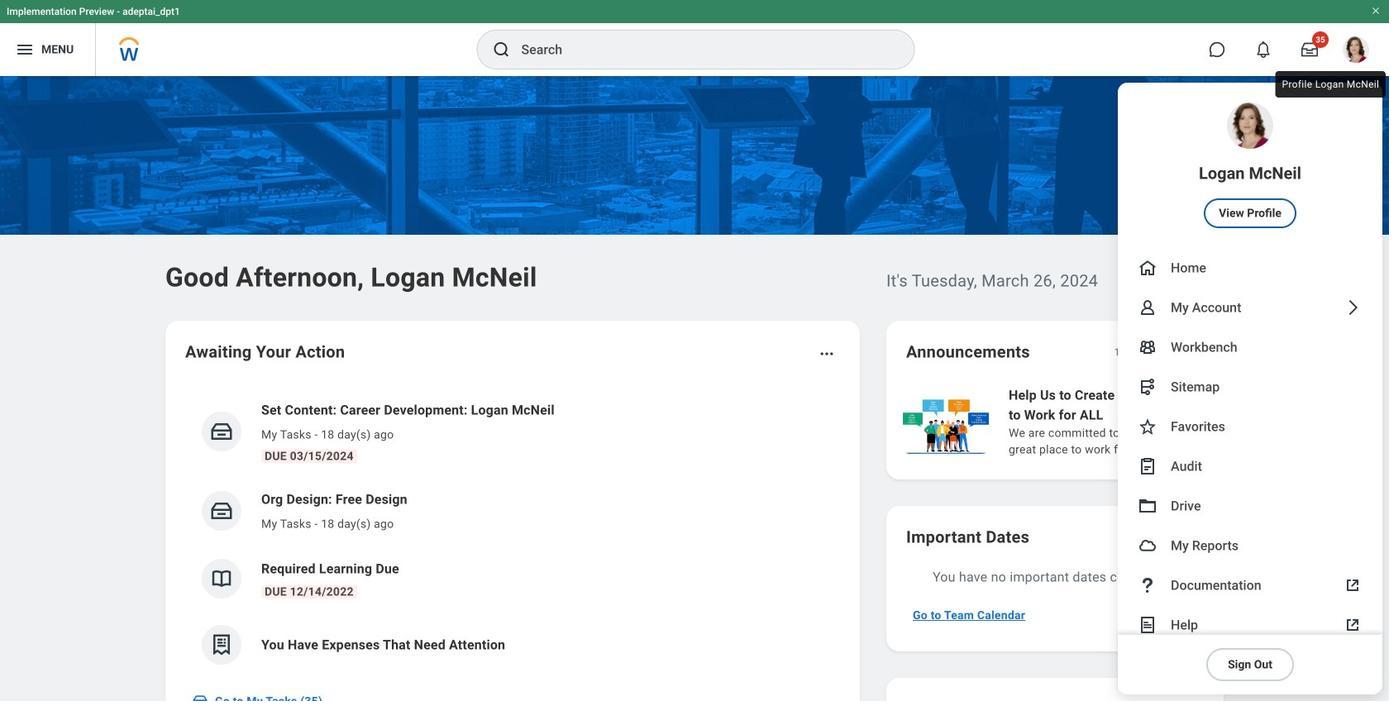 Task type: vqa. For each thing, say whether or not it's contained in the screenshot.
522 button
no



Task type: describe. For each thing, give the bounding box(es) containing it.
dashboard expenses image
[[209, 633, 234, 658]]

book open image
[[209, 567, 234, 592]]

document image
[[1138, 616, 1158, 635]]

logan mcneil image
[[1344, 36, 1370, 63]]

1 horizontal spatial inbox image
[[209, 499, 234, 524]]

8 menu item from the top
[[1119, 486, 1383, 526]]

3 menu item from the top
[[1119, 288, 1383, 328]]

contact card matrix manager image
[[1138, 338, 1158, 357]]

5 menu item from the top
[[1119, 367, 1383, 407]]

inbox large image
[[1302, 41, 1319, 58]]

1 vertical spatial inbox image
[[192, 693, 208, 702]]

11 menu item from the top
[[1119, 606, 1383, 645]]

justify image
[[15, 40, 35, 60]]

home image
[[1138, 258, 1158, 278]]

7 menu item from the top
[[1119, 447, 1383, 486]]

ext link image for tenth 'menu item'
[[1344, 576, 1363, 596]]

endpoints image
[[1138, 377, 1158, 397]]

chevron right image
[[1344, 298, 1363, 318]]

related actions image
[[819, 346, 836, 362]]



Task type: locate. For each thing, give the bounding box(es) containing it.
Search Workday  search field
[[522, 31, 881, 68]]

chevron left small image
[[1153, 344, 1170, 361]]

9 menu item from the top
[[1119, 526, 1383, 566]]

menu
[[1119, 83, 1383, 695]]

ext link image for 11th 'menu item' from the top of the page
[[1344, 616, 1363, 635]]

list
[[900, 384, 1390, 460], [185, 387, 841, 678]]

0 horizontal spatial list
[[185, 387, 841, 678]]

banner
[[0, 0, 1390, 695]]

2 ext link image from the top
[[1344, 616, 1363, 635]]

search image
[[492, 40, 512, 60]]

status
[[1115, 346, 1142, 359]]

chevron right small image
[[1183, 344, 1200, 361]]

1 horizontal spatial list
[[900, 384, 1390, 460]]

2 menu item from the top
[[1119, 248, 1383, 288]]

folder open image
[[1138, 496, 1158, 516]]

inbox image
[[209, 499, 234, 524], [192, 693, 208, 702]]

0 horizontal spatial inbox image
[[192, 693, 208, 702]]

6 menu item from the top
[[1119, 407, 1383, 447]]

0 vertical spatial inbox image
[[209, 499, 234, 524]]

4 menu item from the top
[[1119, 328, 1383, 367]]

menu item
[[1119, 83, 1383, 248], [1119, 248, 1383, 288], [1119, 288, 1383, 328], [1119, 328, 1383, 367], [1119, 367, 1383, 407], [1119, 407, 1383, 447], [1119, 447, 1383, 486], [1119, 486, 1383, 526], [1119, 526, 1383, 566], [1119, 566, 1383, 606], [1119, 606, 1383, 645]]

1 vertical spatial ext link image
[[1344, 616, 1363, 635]]

tooltip
[[1273, 68, 1390, 101]]

star image
[[1138, 417, 1158, 437]]

paste image
[[1138, 457, 1158, 477]]

inbox image
[[209, 419, 234, 444]]

10 menu item from the top
[[1119, 566, 1383, 606]]

user image
[[1138, 298, 1158, 318]]

main content
[[0, 76, 1390, 702]]

close environment banner image
[[1372, 6, 1382, 16]]

avatar image
[[1138, 536, 1158, 556]]

0 vertical spatial ext link image
[[1344, 576, 1363, 596]]

1 ext link image from the top
[[1344, 576, 1363, 596]]

ext link image
[[1344, 576, 1363, 596], [1344, 616, 1363, 635]]

1 menu item from the top
[[1119, 83, 1383, 248]]

notifications large image
[[1256, 41, 1272, 58]]

question image
[[1138, 576, 1158, 596]]



